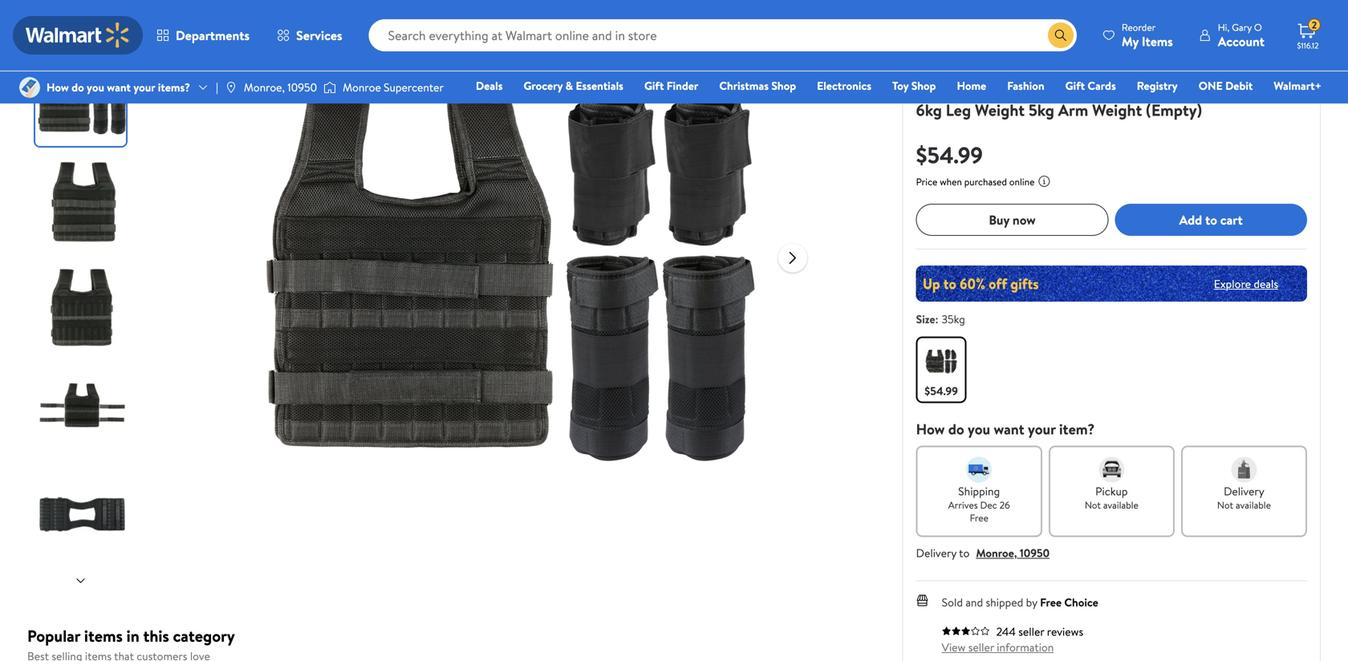 Task type: describe. For each thing, give the bounding box(es) containing it.
how do you want your items?
[[47, 79, 190, 95]]

delivery not available
[[1218, 484, 1271, 512]]

registry
[[1137, 78, 1178, 94]]

available for delivery
[[1236, 498, 1271, 512]]

monroe, 10950 button
[[976, 545, 1050, 561]]

26
[[1000, 498, 1010, 512]]

tomshoo max loading 15kg35kg adjustable vest weight exercise weight loading cloth strength training with 6kg leg weight 5kg arm weight (empty) - image 4 of 7 image
[[35, 363, 129, 457]]

christmas shop
[[719, 78, 796, 94]]

tomshoo max loading 15kg35kg adjustable vest weight exercise weight loading cloth strength training with 6kg leg weight 5kg arm weight (empty) - image 1 of 7 image
[[35, 52, 129, 146]]

leg
[[946, 99, 971, 121]]

purchased
[[965, 175, 1007, 189]]

gift for gift cards
[[1066, 78, 1085, 94]]

home
[[957, 78, 987, 94]]

buy now button
[[916, 204, 1109, 236]]

when
[[940, 175, 962, 189]]

debit
[[1226, 78, 1253, 94]]

6kg
[[916, 99, 942, 121]]

popular items in this category
[[27, 625, 235, 647]]

0 vertical spatial loading
[[1016, 51, 1072, 73]]

toy shop link
[[885, 77, 943, 94]]

grocery & essentials link
[[516, 77, 631, 94]]

seller for view
[[969, 640, 994, 655]]

hi,
[[1218, 20, 1230, 34]]

arm
[[1058, 99, 1089, 121]]

how do you want your item?
[[916, 419, 1095, 439]]

with
[[1260, 75, 1290, 97]]

shipped
[[986, 595, 1024, 610]]

information
[[997, 640, 1054, 655]]

add
[[1180, 211, 1202, 229]]

adjustable
[[1145, 51, 1219, 73]]

items?
[[158, 79, 190, 95]]

want for items?
[[107, 79, 131, 95]]

shipping arrives dec 26 free
[[949, 484, 1010, 525]]

to for add
[[1206, 211, 1218, 229]]

deals
[[1254, 276, 1279, 292]]

toy shop
[[893, 78, 936, 94]]

intent image for delivery image
[[1232, 457, 1257, 483]]

weight down max
[[978, 75, 1028, 97]]

delivery for not
[[1224, 484, 1265, 499]]

&
[[566, 78, 573, 94]]

seller for 244
[[1019, 624, 1045, 640]]

view seller information link
[[942, 640, 1054, 655]]

gift for gift finder
[[644, 78, 664, 94]]

 image for monroe, 10950
[[225, 81, 237, 94]]

your for item?
[[1028, 419, 1056, 439]]

15kg35kg
[[1075, 51, 1141, 73]]

walmart+ link
[[1267, 77, 1329, 94]]

to for delivery
[[959, 545, 970, 561]]

dec
[[980, 498, 997, 512]]

departments
[[176, 26, 250, 44]]

not for delivery
[[1218, 498, 1234, 512]]

services button
[[263, 16, 356, 55]]

1 vertical spatial loading
[[1032, 75, 1088, 97]]

add to cart button
[[1115, 204, 1307, 236]]

buy
[[989, 211, 1010, 229]]

free for 26
[[970, 511, 989, 525]]

0 vertical spatial 10950
[[288, 79, 317, 95]]

cart
[[1221, 211, 1243, 229]]

finder
[[667, 78, 699, 94]]

grocery & essentials
[[524, 78, 624, 94]]

item?
[[1059, 419, 1095, 439]]

you for how do you want your items?
[[87, 79, 104, 95]]

registry link
[[1130, 77, 1185, 94]]

weight up with
[[1257, 51, 1307, 73]]

weight down cloth
[[1092, 99, 1142, 121]]

size : 35kg
[[916, 311, 965, 327]]

fashion
[[1007, 78, 1045, 94]]

weight down fashion link
[[975, 99, 1025, 121]]

pickup
[[1096, 484, 1128, 499]]

price when purchased online
[[916, 175, 1035, 189]]

3.1967 stars out of 5, based on 244 seller reviews element
[[942, 626, 990, 636]]

next image image
[[74, 575, 87, 588]]

shipping
[[959, 484, 1000, 499]]

gift cards
[[1066, 78, 1116, 94]]

reorder
[[1122, 20, 1156, 34]]

items
[[1142, 33, 1173, 50]]

pickup not available
[[1085, 484, 1139, 512]]

one
[[1199, 78, 1223, 94]]

training
[[1200, 75, 1256, 97]]

explore deals link
[[1208, 269, 1285, 298]]

your for items?
[[134, 79, 155, 95]]

by
[[1026, 595, 1038, 610]]

monroe, 10950
[[244, 79, 317, 95]]

reorder my items
[[1122, 20, 1173, 50]]

exercise
[[916, 75, 975, 97]]

one debit
[[1199, 78, 1253, 94]]

walmart+
[[1274, 78, 1322, 94]]

available for pickup
[[1104, 498, 1139, 512]]

choice
[[1065, 595, 1099, 610]]

Search search field
[[369, 19, 1077, 51]]

0 horizontal spatial monroe,
[[244, 79, 285, 95]]

size
[[916, 311, 935, 327]]

supercenter
[[384, 79, 444, 95]]



Task type: vqa. For each thing, say whether or not it's contained in the screenshot.
9:40 Am associated with Wednesday, Dec 20 2023, 9:40 AM element
no



Task type: locate. For each thing, give the bounding box(es) containing it.
gift finder link
[[637, 77, 706, 94]]

up to sixty percent off deals. shop now. image
[[916, 266, 1307, 302]]

gift
[[644, 78, 664, 94], [1066, 78, 1085, 94]]

free for by
[[1040, 595, 1062, 610]]

0 horizontal spatial want
[[107, 79, 131, 95]]

gift cards link
[[1058, 77, 1123, 94]]

0 horizontal spatial to
[[959, 545, 970, 561]]

christmas shop link
[[712, 77, 804, 94]]

1 horizontal spatial not
[[1218, 498, 1234, 512]]

explore
[[1214, 276, 1251, 292]]

1 horizontal spatial free
[[1040, 595, 1062, 610]]

1 horizontal spatial to
[[1206, 211, 1218, 229]]

add to cart
[[1180, 211, 1243, 229]]

one debit link
[[1192, 77, 1260, 94]]

0 horizontal spatial how
[[47, 79, 69, 95]]

0 vertical spatial your
[[134, 79, 155, 95]]

departments button
[[143, 16, 263, 55]]

to left cart
[[1206, 211, 1218, 229]]

(empty)
[[1146, 99, 1202, 121]]

strength
[[1134, 75, 1196, 97]]

0 vertical spatial monroe,
[[244, 79, 285, 95]]

1 horizontal spatial do
[[949, 419, 965, 439]]

0 horizontal spatial seller
[[969, 640, 994, 655]]

1 horizontal spatial shop
[[912, 78, 936, 94]]

not down intent image for pickup
[[1085, 498, 1101, 512]]

christmas
[[719, 78, 769, 94]]

1 horizontal spatial  image
[[324, 79, 336, 96]]

online
[[1010, 175, 1035, 189]]

fashion link
[[1000, 77, 1052, 94]]

monroe
[[343, 79, 381, 95]]

tomshoo max loading 15kg35kg adjustable vest weight exercise weight loading cloth strength training with 6kg leg weight 5kg arm weight (empty) - image 3 of 7 image
[[35, 259, 129, 353]]

you up intent image for shipping
[[968, 419, 991, 439]]

walmart image
[[26, 22, 130, 48]]

not down intent image for delivery at the right bottom of the page
[[1218, 498, 1234, 512]]

2 not from the left
[[1218, 498, 1234, 512]]

 image right |
[[225, 81, 237, 94]]

search icon image
[[1055, 29, 1067, 42]]

1 horizontal spatial gift
[[1066, 78, 1085, 94]]

1 horizontal spatial seller
[[1019, 624, 1045, 640]]

available inside delivery not available
[[1236, 498, 1271, 512]]

$54.99
[[916, 139, 983, 171], [925, 383, 958, 399]]

to down arrives
[[959, 545, 970, 561]]

services
[[296, 26, 342, 44]]

1 available from the left
[[1104, 498, 1139, 512]]

weight
[[1257, 51, 1307, 73], [978, 75, 1028, 97], [975, 99, 1025, 121], [1092, 99, 1142, 121]]

want left item?
[[994, 419, 1025, 439]]

:
[[935, 311, 939, 327]]

free right by
[[1040, 595, 1062, 610]]

max
[[982, 51, 1012, 73]]

2 shop from the left
[[912, 78, 936, 94]]

electronics link
[[810, 77, 879, 94]]

Walmart Site-Wide search field
[[369, 19, 1077, 51]]

cloth
[[1092, 75, 1131, 97]]

not for pickup
[[1085, 498, 1101, 512]]

1 horizontal spatial your
[[1028, 419, 1056, 439]]

delivery up the sold
[[916, 545, 957, 561]]

1 vertical spatial you
[[968, 419, 991, 439]]

tomshoo max loading 15kg35kg adjustable vest weight exercise weight loading cloth strength training with 6kg leg weight 5kg arm weight (empty) image
[[252, 12, 766, 526]]

not inside delivery not available
[[1218, 498, 1234, 512]]

$54.99 button
[[916, 337, 967, 403]]

grocery
[[524, 78, 563, 94]]

popular
[[27, 625, 80, 647]]

view seller information
[[942, 640, 1054, 655]]

and
[[966, 595, 983, 610]]

0 horizontal spatial 10950
[[288, 79, 317, 95]]

my
[[1122, 33, 1139, 50]]

1 vertical spatial to
[[959, 545, 970, 561]]

10950 down services dropdown button
[[288, 79, 317, 95]]

shop right the toy
[[912, 78, 936, 94]]

vest
[[1223, 51, 1253, 73]]

5kg
[[1029, 99, 1055, 121]]

0 horizontal spatial gift
[[644, 78, 664, 94]]

available down intent image for delivery at the right bottom of the page
[[1236, 498, 1271, 512]]

do
[[72, 79, 84, 95], [949, 419, 965, 439]]

244 seller reviews
[[997, 624, 1084, 640]]

want left items?
[[107, 79, 131, 95]]

1 shop from the left
[[772, 78, 796, 94]]

free down shipping
[[970, 511, 989, 525]]

0 vertical spatial do
[[72, 79, 84, 95]]

1 vertical spatial $54.99
[[925, 383, 958, 399]]

category
[[173, 625, 235, 647]]

now
[[1013, 211, 1036, 229]]

delivery inside delivery not available
[[1224, 484, 1265, 499]]

delivery
[[1224, 484, 1265, 499], [916, 545, 957, 561]]

to inside 'button'
[[1206, 211, 1218, 229]]

0 horizontal spatial you
[[87, 79, 104, 95]]

1 horizontal spatial available
[[1236, 498, 1271, 512]]

how down walmart image
[[47, 79, 69, 95]]

0 vertical spatial want
[[107, 79, 131, 95]]

tomshoo
[[916, 51, 978, 73]]

0 vertical spatial how
[[47, 79, 69, 95]]

monroe, down dec
[[976, 545, 1017, 561]]

1 gift from the left
[[644, 78, 664, 94]]

want
[[107, 79, 131, 95], [994, 419, 1025, 439]]

1 vertical spatial your
[[1028, 419, 1056, 439]]

0 horizontal spatial do
[[72, 79, 84, 95]]

intent image for shipping image
[[967, 457, 992, 483]]

shop right christmas
[[772, 78, 796, 94]]

do for how do you want your item?
[[949, 419, 965, 439]]

 image
[[324, 79, 336, 96], [225, 81, 237, 94]]

home link
[[950, 77, 994, 94]]

deals link
[[469, 77, 510, 94]]

1 not from the left
[[1085, 498, 1101, 512]]

10950 up by
[[1020, 545, 1050, 561]]

1 vertical spatial how
[[916, 419, 945, 439]]

available down intent image for pickup
[[1104, 498, 1139, 512]]

2
[[1312, 18, 1317, 32]]

want for item?
[[994, 419, 1025, 439]]

available inside pickup not available
[[1104, 498, 1139, 512]]

view
[[942, 640, 966, 655]]

0 vertical spatial to
[[1206, 211, 1218, 229]]

next media item image
[[783, 248, 803, 268]]

your left items?
[[134, 79, 155, 95]]

how down $54.99 button
[[916, 419, 945, 439]]

electronics
[[817, 78, 872, 94]]

244
[[997, 624, 1016, 640]]

zoom image modal image
[[845, 55, 864, 75]]

seller down 3.1967 stars out of 5, based on 244 seller reviews element
[[969, 640, 994, 655]]

monroe supercenter
[[343, 79, 444, 95]]

do down $54.99 button
[[949, 419, 965, 439]]

delivery down intent image for delivery at the right bottom of the page
[[1224, 484, 1265, 499]]

you for how do you want your item?
[[968, 419, 991, 439]]

cards
[[1088, 78, 1116, 94]]

1 vertical spatial delivery
[[916, 545, 957, 561]]

$54.99 inside button
[[925, 383, 958, 399]]

1 vertical spatial do
[[949, 419, 965, 439]]

0 vertical spatial delivery
[[1224, 484, 1265, 499]]

0 horizontal spatial  image
[[225, 81, 237, 94]]

10950
[[288, 79, 317, 95], [1020, 545, 1050, 561]]

 image for monroe supercenter
[[324, 79, 336, 96]]

 image
[[19, 77, 40, 98]]

0 horizontal spatial shop
[[772, 78, 796, 94]]

o
[[1254, 20, 1262, 34]]

0 horizontal spatial your
[[134, 79, 155, 95]]

1 horizontal spatial want
[[994, 419, 1025, 439]]

shop
[[772, 78, 796, 94], [912, 78, 936, 94]]

hi, gary o account
[[1218, 20, 1265, 50]]

tomshoo max loading 15kg35kg adjustable vest weight exercise weight loading cloth strength training with 6kg leg weight 5kg arm weight (empty) - image 2 of 7 image
[[35, 156, 129, 250]]

your
[[134, 79, 155, 95], [1028, 419, 1056, 439]]

account
[[1218, 33, 1265, 50]]

free inside shipping arrives dec 26 free
[[970, 511, 989, 525]]

2 available from the left
[[1236, 498, 1271, 512]]

$54.99 up when at the right top
[[916, 139, 983, 171]]

gift left 'finder'
[[644, 78, 664, 94]]

delivery to monroe, 10950
[[916, 545, 1050, 561]]

$54.99 down size : 35kg
[[925, 383, 958, 399]]

toy
[[893, 78, 909, 94]]

monroe, right |
[[244, 79, 285, 95]]

loading up fashion link
[[1016, 51, 1072, 73]]

you down walmart image
[[87, 79, 104, 95]]

loading up arm at the top
[[1032, 75, 1088, 97]]

1 vertical spatial want
[[994, 419, 1025, 439]]

how for how do you want your item?
[[916, 419, 945, 439]]

0 horizontal spatial free
[[970, 511, 989, 525]]

shop for toy shop
[[912, 78, 936, 94]]

$116.12
[[1297, 40, 1319, 51]]

how for how do you want your items?
[[47, 79, 69, 95]]

this
[[143, 625, 169, 647]]

0 vertical spatial $54.99
[[916, 139, 983, 171]]

essentials
[[576, 78, 624, 94]]

sold
[[942, 595, 963, 610]]

gift finder
[[644, 78, 699, 94]]

deals
[[476, 78, 503, 94]]

0 horizontal spatial delivery
[[916, 545, 957, 561]]

|
[[216, 79, 218, 95]]

delivery for to
[[916, 545, 957, 561]]

1 horizontal spatial delivery
[[1224, 484, 1265, 499]]

0 vertical spatial free
[[970, 511, 989, 525]]

1 vertical spatial free
[[1040, 595, 1062, 610]]

seller
[[1019, 624, 1045, 640], [969, 640, 994, 655]]

explore deals
[[1214, 276, 1279, 292]]

1 vertical spatial 10950
[[1020, 545, 1050, 561]]

sold and shipped by free choice
[[942, 595, 1099, 610]]

1 vertical spatial monroe,
[[976, 545, 1017, 561]]

0 vertical spatial you
[[87, 79, 104, 95]]

how
[[47, 79, 69, 95], [916, 419, 945, 439]]

1 horizontal spatial how
[[916, 419, 945, 439]]

reviews
[[1047, 624, 1084, 640]]

2 gift from the left
[[1066, 78, 1085, 94]]

legal information image
[[1038, 175, 1051, 188]]

seller right 244
[[1019, 624, 1045, 640]]

arrives
[[949, 498, 978, 512]]

1 horizontal spatial 10950
[[1020, 545, 1050, 561]]

0 horizontal spatial not
[[1085, 498, 1101, 512]]

not
[[1085, 498, 1101, 512], [1218, 498, 1234, 512]]

intent image for pickup image
[[1099, 457, 1125, 483]]

gary
[[1232, 20, 1252, 34]]

not inside pickup not available
[[1085, 498, 1101, 512]]

do for how do you want your items?
[[72, 79, 84, 95]]

your left item?
[[1028, 419, 1056, 439]]

35kg
[[942, 311, 965, 327]]

shop for christmas shop
[[772, 78, 796, 94]]

1 horizontal spatial monroe,
[[976, 545, 1017, 561]]

price
[[916, 175, 938, 189]]

size list
[[913, 333, 1311, 407]]

tomshoo max loading 15kg35kg adjustable vest weight exercise weight loading cloth strength training with 6kg leg weight 5kg arm weight (empty) - image 5 of 7 image
[[35, 466, 129, 560]]

0 horizontal spatial available
[[1104, 498, 1139, 512]]

do down walmart image
[[72, 79, 84, 95]]

1 horizontal spatial you
[[968, 419, 991, 439]]

gift up arm at the top
[[1066, 78, 1085, 94]]

 image left monroe
[[324, 79, 336, 96]]



